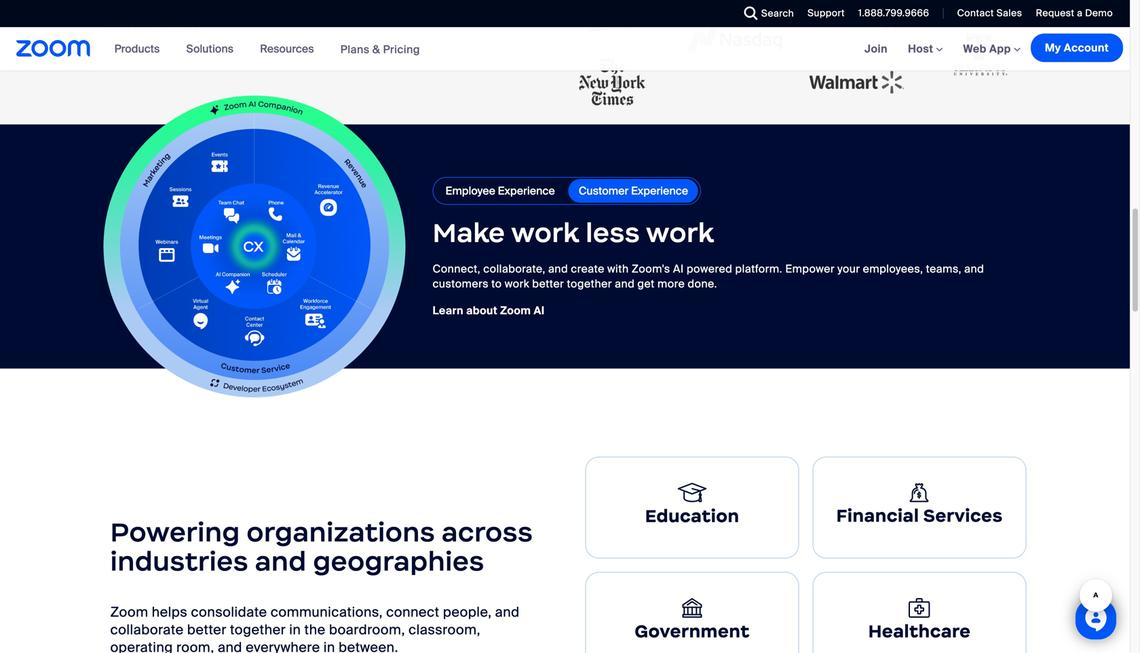 Task type: locate. For each thing, give the bounding box(es) containing it.
industries
[[110, 546, 249, 579]]

0 horizontal spatial better
[[187, 622, 227, 639]]

zoom down to
[[500, 304, 531, 318]]

1 horizontal spatial zoom
[[500, 304, 531, 318]]

read
[[104, 19, 131, 33]]

financial services
[[837, 505, 1003, 527]]

0 horizontal spatial zoom
[[110, 604, 148, 621]]

in left the
[[289, 622, 301, 639]]

read their stories link
[[104, 19, 199, 33]]

together down create
[[567, 277, 612, 291]]

0 horizontal spatial together
[[230, 622, 286, 639]]

learn about zoom ai link
[[433, 304, 545, 318]]

better
[[532, 277, 564, 291], [187, 622, 227, 639]]

1 horizontal spatial ai
[[673, 262, 684, 276]]

resources button
[[260, 27, 320, 71]]

work down collaborate,
[[505, 277, 530, 291]]

together inside zoom helps consolidate communications, connect people, and collaborate better together in the boardroom, classroom, operating room, and everywhere in between.
[[230, 622, 286, 639]]

customer experience
[[579, 184, 688, 198]]

1 vertical spatial better
[[187, 622, 227, 639]]

better inside connect, collaborate, and create with zoom's ai powered platform. empower your employees, teams, and customers to work better together and get more done.
[[532, 277, 564, 291]]

in down the
[[324, 639, 335, 654]]

create
[[571, 262, 605, 276]]

learn about zoom ai
[[433, 304, 545, 318]]

1 vertical spatial zoom
[[110, 604, 148, 621]]

plans
[[341, 42, 370, 57]]

teams,
[[926, 262, 962, 276]]

nasdaq logo image
[[687, 8, 782, 71]]

0 vertical spatial better
[[532, 277, 564, 291]]

ai up more
[[673, 262, 684, 276]]

zoom's
[[632, 262, 670, 276]]

together
[[567, 277, 612, 291], [230, 622, 286, 639]]

0 horizontal spatial in
[[289, 622, 301, 639]]

texas a&m logo image
[[932, 24, 1027, 87]]

my account link
[[1031, 34, 1124, 62]]

work inside connect, collaborate, and create with zoom's ai powered platform. empower your employees, teams, and customers to work better together and get more done.
[[505, 277, 530, 291]]

search
[[762, 7, 794, 20]]

to
[[492, 277, 502, 291]]

the new york times logo image
[[565, 51, 660, 114]]

2 experience from the left
[[631, 184, 688, 198]]

0 vertical spatial together
[[567, 277, 612, 291]]

1 horizontal spatial better
[[532, 277, 564, 291]]

ai inside connect, collaborate, and create with zoom's ai powered platform. empower your employees, teams, and customers to work better together and get more done.
[[673, 262, 684, 276]]

empower
[[786, 262, 835, 276]]

1 vertical spatial ai
[[534, 304, 545, 318]]

done.
[[688, 277, 717, 291]]

plans & pricing link
[[341, 42, 420, 57], [341, 42, 420, 57]]

request a demo link
[[1026, 0, 1130, 27], [1036, 7, 1113, 19]]

experience right customer
[[631, 184, 688, 198]]

learn
[[433, 304, 464, 318]]

better up room,
[[187, 622, 227, 639]]

zoom logo image
[[16, 40, 91, 57]]

customer
[[579, 184, 629, 198]]

1.888.799.9666 button
[[848, 0, 933, 27], [859, 7, 930, 19]]

1 experience from the left
[[498, 184, 555, 198]]

people,
[[443, 604, 492, 621]]

together inside connect, collaborate, and create with zoom's ai powered platform. empower your employees, teams, and customers to work better together and get more done.
[[567, 277, 612, 291]]

together up everywhere
[[230, 622, 286, 639]]

0 vertical spatial ai
[[673, 262, 684, 276]]

1 horizontal spatial in
[[324, 639, 335, 654]]

customers
[[433, 277, 489, 291]]

classroom,
[[409, 622, 481, 639]]

demo
[[1086, 7, 1113, 19]]

experience for employee experience
[[498, 184, 555, 198]]

banner
[[0, 27, 1130, 72]]

0 horizontal spatial ai
[[534, 304, 545, 318]]

in
[[289, 622, 301, 639], [324, 639, 335, 654]]

experience right the employee at the left top of page
[[498, 184, 555, 198]]

zoom up collaborate in the left of the page
[[110, 604, 148, 621]]

1.888.799.9666
[[859, 7, 930, 19]]

1 horizontal spatial together
[[567, 277, 612, 291]]

powering
[[110, 516, 240, 549]]

rakuten logo image
[[565, 0, 660, 51]]

work up collaborate,
[[511, 217, 579, 250]]

contact sales link up 'web app'
[[947, 0, 1026, 27]]

boardroom,
[[329, 622, 405, 639]]

work
[[511, 217, 579, 250], [646, 217, 715, 250], [505, 277, 530, 291]]

product information navigation
[[104, 27, 430, 72]]

request a demo
[[1036, 7, 1113, 19]]

better down collaborate,
[[532, 277, 564, 291]]

1 horizontal spatial experience
[[631, 184, 688, 198]]

powering organizations across industries and geographies tab list
[[579, 450, 1034, 654]]

collaborate
[[110, 622, 184, 639]]

app
[[990, 42, 1011, 56]]

zoom helps consolidate communications, connect people, and collaborate better together in the boardroom, classroom, operating room, and everywhere in between.
[[110, 604, 520, 654]]

zoom
[[500, 304, 531, 318], [110, 604, 148, 621]]

1 vertical spatial together
[[230, 622, 286, 639]]

ai down collaborate,
[[534, 304, 545, 318]]

education
[[645, 505, 740, 527]]

employee
[[446, 184, 496, 198]]

their
[[134, 19, 158, 33]]

collaborate,
[[483, 262, 546, 276]]

0 horizontal spatial experience
[[498, 184, 555, 198]]

contact sales link
[[947, 0, 1026, 27], [958, 7, 1023, 19]]

support
[[808, 7, 845, 19]]

the
[[305, 622, 326, 639]]

ai
[[673, 262, 684, 276], [534, 304, 545, 318]]

and
[[548, 262, 568, 276], [965, 262, 984, 276], [615, 277, 635, 291], [255, 546, 307, 579], [495, 604, 520, 621], [218, 639, 242, 654]]

experience
[[498, 184, 555, 198], [631, 184, 688, 198]]

less
[[586, 217, 640, 250]]



Task type: describe. For each thing, give the bounding box(es) containing it.
connect, collaborate, and create with zoom's ai powered platform. empower your employees, teams, and customers to work better together and get more done.
[[433, 262, 984, 291]]

pricing
[[383, 42, 420, 57]]

mlb logo image
[[687, 0, 782, 8]]

and inside "powering organizations across industries and geographies"
[[255, 546, 307, 579]]

get
[[638, 277, 655, 291]]

better inside zoom helps consolidate communications, connect people, and collaborate better together in the boardroom, classroom, operating room, and everywhere in between.
[[187, 622, 227, 639]]

financial
[[837, 505, 919, 527]]

connect
[[386, 604, 440, 621]]

my
[[1045, 41, 1061, 55]]

geographies
[[313, 546, 485, 579]]

capital one logo image
[[932, 0, 1027, 24]]

more
[[658, 277, 685, 291]]

web app
[[964, 42, 1011, 56]]

products button
[[114, 27, 166, 71]]

banner containing my account
[[0, 27, 1130, 72]]

&
[[372, 42, 380, 57]]

services
[[924, 505, 1003, 527]]

host button
[[908, 42, 943, 56]]

request
[[1036, 7, 1075, 19]]

employee experience
[[446, 184, 555, 198]]

web
[[964, 42, 987, 56]]

across
[[442, 516, 533, 549]]

contact
[[958, 7, 994, 19]]

communications,
[[271, 604, 383, 621]]

sales
[[997, 7, 1023, 19]]

web app button
[[964, 42, 1021, 56]]

healthcare
[[869, 621, 971, 643]]

search button
[[734, 0, 798, 27]]

resources
[[260, 42, 314, 56]]

account
[[1064, 41, 1109, 55]]

operating
[[110, 639, 173, 654]]

join link
[[855, 27, 898, 71]]

with
[[608, 262, 629, 276]]

platform.
[[736, 262, 783, 276]]

about
[[466, 304, 498, 318]]

government
[[635, 621, 750, 643]]

plans & pricing
[[341, 42, 420, 57]]

solutions
[[186, 42, 234, 56]]

your
[[838, 262, 860, 276]]

helps
[[152, 604, 188, 621]]

powering organizations across industries and geographies
[[110, 516, 533, 579]]

meetings navigation
[[855, 27, 1130, 72]]

powered
[[687, 262, 733, 276]]

walmart logo image
[[810, 51, 905, 114]]

room,
[[176, 639, 214, 654]]

read their stories
[[104, 19, 199, 33]]

connect,
[[433, 262, 481, 276]]

stories
[[161, 19, 199, 33]]

moffitt cancer center logo image
[[810, 0, 905, 51]]

make
[[433, 217, 505, 250]]

host
[[908, 42, 936, 56]]

organizations
[[247, 516, 435, 549]]

make work less work
[[433, 217, 715, 250]]

employees,
[[863, 262, 923, 276]]

my account
[[1045, 41, 1109, 55]]

consolidate
[[191, 604, 267, 621]]

between.
[[339, 639, 398, 654]]

contact sales link up web app dropdown button
[[958, 7, 1023, 19]]

products
[[114, 42, 160, 56]]

contact sales
[[958, 7, 1023, 19]]

everywhere
[[246, 639, 320, 654]]

work up 'zoom's'
[[646, 217, 715, 250]]

join
[[865, 42, 888, 56]]

experience for customer experience
[[631, 184, 688, 198]]

0 vertical spatial zoom
[[500, 304, 531, 318]]

a
[[1077, 7, 1083, 19]]

solutions button
[[186, 27, 240, 71]]

zoom inside zoom helps consolidate communications, connect people, and collaborate better together in the boardroom, classroom, operating room, and everywhere in between.
[[110, 604, 148, 621]]



Task type: vqa. For each thing, say whether or not it's contained in the screenshot.
the bottommost ai
yes



